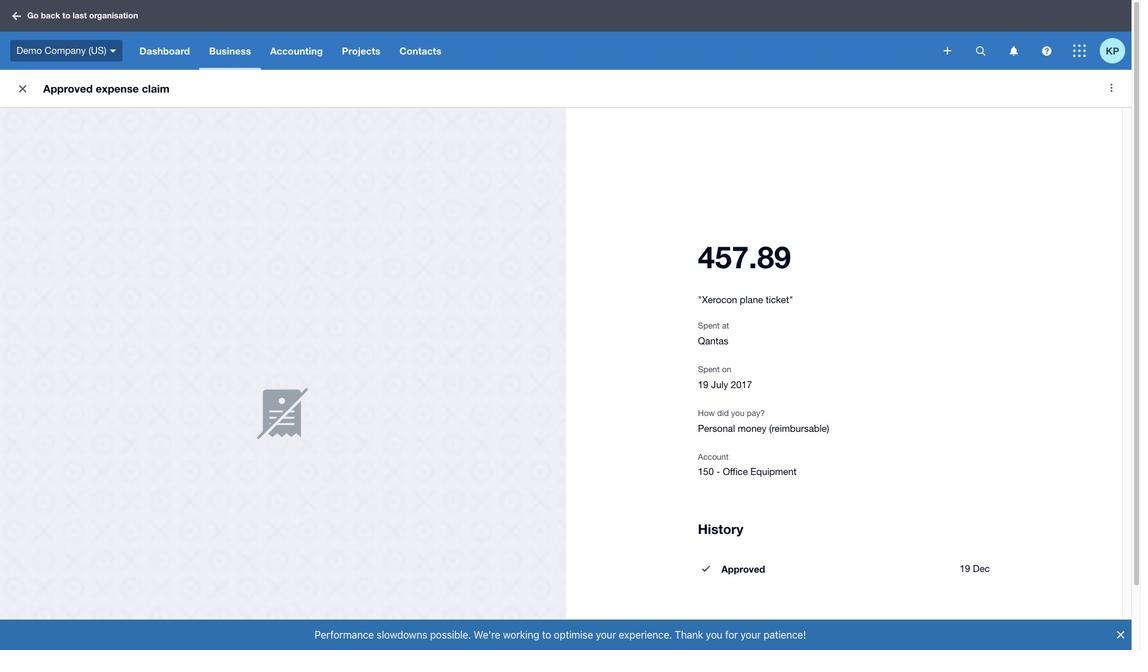 Task type: vqa. For each thing, say whether or not it's contained in the screenshot.
Dec
yes



Task type: describe. For each thing, give the bounding box(es) containing it.
kp button
[[1100, 32, 1132, 70]]

spent at qantas
[[698, 321, 729, 346]]

history
[[698, 522, 743, 538]]

how did you pay? personal money (reimbursable)
[[698, 409, 829, 434]]

july
[[711, 379, 728, 390]]

"xerocon plane ticket"
[[698, 294, 793, 305]]

1 horizontal spatial 19
[[960, 563, 970, 574]]

ticket"
[[766, 294, 793, 305]]

office
[[723, 466, 748, 477]]

last
[[73, 10, 87, 20]]

company
[[45, 45, 86, 56]]

0 horizontal spatial svg image
[[944, 47, 951, 55]]

457.89
[[698, 238, 791, 275]]

1 horizontal spatial svg image
[[1042, 46, 1051, 56]]

demo company (us)
[[17, 45, 106, 56]]

accounting
[[270, 45, 323, 56]]

back
[[41, 10, 60, 20]]

dashboard
[[139, 45, 190, 56]]

approved for approved
[[721, 563, 765, 575]]

money
[[738, 423, 767, 434]]

organisation
[[89, 10, 138, 20]]

(us)
[[88, 45, 106, 56]]

spent for qantas
[[698, 321, 720, 330]]

go back to last organisation
[[27, 10, 138, 20]]

claim
[[142, 82, 170, 95]]

account 150 - office equipment
[[698, 452, 797, 477]]

equipment
[[751, 466, 797, 477]]

kp
[[1106, 45, 1119, 56]]

plane
[[740, 294, 763, 305]]

you
[[731, 409, 745, 418]]

projects
[[342, 45, 380, 56]]

qantas
[[698, 336, 728, 346]]

business button
[[200, 32, 261, 70]]

dec
[[973, 563, 990, 574]]

expense
[[96, 82, 139, 95]]

2017
[[731, 379, 752, 390]]

spent for 19
[[698, 365, 720, 374]]

dashboard link
[[130, 32, 200, 70]]



Task type: locate. For each thing, give the bounding box(es) containing it.
svg image inside go back to last organisation link
[[12, 12, 21, 20]]

banner containing kp
[[0, 0, 1132, 70]]

spent left on
[[698, 365, 720, 374]]

1 vertical spatial 19
[[960, 563, 970, 574]]

1 vertical spatial approved
[[721, 563, 765, 575]]

at
[[722, 321, 729, 330]]

"xerocon
[[698, 294, 737, 305]]

close image
[[10, 76, 36, 102]]

1 spent from the top
[[698, 321, 720, 330]]

1 vertical spatial spent
[[698, 365, 720, 374]]

19 inside spent on 19 july 2017
[[698, 379, 709, 390]]

personal
[[698, 423, 735, 434]]

approved down demo company (us) popup button
[[43, 82, 93, 95]]

svg image
[[12, 12, 21, 20], [1073, 44, 1086, 57], [976, 46, 985, 56], [1009, 46, 1018, 56], [110, 49, 116, 53]]

go
[[27, 10, 39, 20]]

approved
[[43, 82, 93, 95], [721, 563, 765, 575]]

dialog
[[0, 620, 1141, 650]]

banner
[[0, 0, 1132, 70]]

demo
[[17, 45, 42, 56]]

0 horizontal spatial approved
[[43, 82, 93, 95]]

2 spent from the top
[[698, 365, 720, 374]]

approved expense claim
[[43, 82, 170, 95]]

projects button
[[332, 32, 390, 70]]

spent inside spent at qantas
[[698, 321, 720, 330]]

demo company (us) button
[[0, 32, 130, 70]]

0 horizontal spatial 19
[[698, 379, 709, 390]]

go back to last organisation link
[[8, 5, 146, 27]]

spent
[[698, 321, 720, 330], [698, 365, 720, 374]]

svg image inside demo company (us) popup button
[[110, 49, 116, 53]]

19 left the dec
[[960, 563, 970, 574]]

approved for approved expense claim
[[43, 82, 93, 95]]

(reimbursable)
[[769, 423, 829, 434]]

pay?
[[747, 409, 765, 418]]

accounting button
[[261, 32, 332, 70]]

contacts
[[399, 45, 442, 56]]

business
[[209, 45, 251, 56]]

spent inside spent on 19 july 2017
[[698, 365, 720, 374]]

to
[[62, 10, 70, 20]]

-
[[716, 466, 720, 477]]

0 vertical spatial spent
[[698, 321, 720, 330]]

approved down history
[[721, 563, 765, 575]]

how
[[698, 409, 715, 418]]

spent on 19 july 2017
[[698, 365, 752, 390]]

see more options image
[[1099, 75, 1124, 101]]

svg image
[[1042, 46, 1051, 56], [944, 47, 951, 55]]

19 left july
[[698, 379, 709, 390]]

did
[[717, 409, 729, 418]]

1 horizontal spatial approved
[[721, 563, 765, 575]]

spent up qantas
[[698, 321, 720, 330]]

150
[[698, 466, 714, 477]]

on
[[722, 365, 731, 374]]

account
[[698, 452, 729, 462]]

0 vertical spatial approved
[[43, 82, 93, 95]]

19 dec
[[960, 563, 990, 574]]

0 vertical spatial 19
[[698, 379, 709, 390]]

contacts button
[[390, 32, 451, 70]]

19
[[698, 379, 709, 390], [960, 563, 970, 574]]



